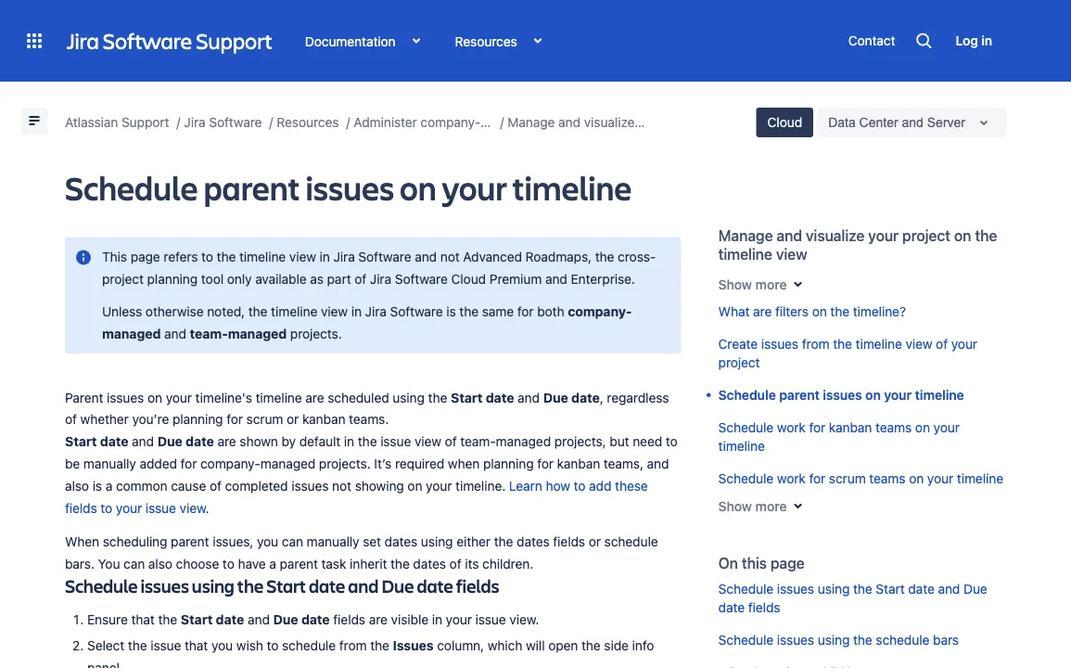 Task type: vqa. For each thing, say whether or not it's contained in the screenshot.
domain,
no



Task type: locate. For each thing, give the bounding box(es) containing it.
of inside , the cross- project planning tool only available as part of
[[355, 271, 367, 286]]

1 vertical spatial that
[[185, 638, 208, 653]]

teams.
[[349, 412, 389, 427]]

projects. down the "unless otherwise noted, the timeline view in jira software is the same for both"
[[290, 326, 342, 341]]

a left common
[[106, 479, 113, 494]]

, left regardless at the right bottom of page
[[600, 390, 604, 405]]

using up schedule issues using the schedule bars
[[818, 581, 850, 596]]

0 vertical spatial resources
[[455, 33, 517, 48]]

and down need
[[647, 456, 670, 472]]

and right 'manage'
[[777, 227, 803, 245]]

to right need
[[666, 434, 678, 449]]

1 horizontal spatial or
[[589, 534, 601, 549]]

you for that
[[212, 638, 233, 653]]

2 vertical spatial project
[[719, 354, 761, 370]]

schedule inside schedule work for kanban teams on your timeline
[[719, 419, 774, 435]]

0 vertical spatial more
[[756, 276, 787, 292]]

will
[[526, 638, 545, 653]]

manually up task in the left bottom of the page
[[307, 534, 360, 549]]

schedule down these
[[605, 534, 658, 549]]

is left "same"
[[447, 304, 456, 319]]

. down cause in the bottom of the page
[[206, 501, 209, 516]]

show
[[719, 276, 753, 292], [719, 498, 753, 513]]

for up expand sibling pages list icon
[[810, 470, 826, 486]]

completed
[[225, 479, 288, 494]]

cloud link
[[757, 108, 814, 137]]

support
[[196, 26, 273, 55], [122, 115, 169, 130]]

schedule issues using the start date and due date fields
[[65, 574, 500, 598]]

learn how to add these fields to your issue view link
[[65, 479, 652, 516]]

0 horizontal spatial resources
[[277, 115, 339, 130]]

projects. down default
[[319, 456, 371, 472]]

jira down , the cross- project planning tool only available as part of
[[365, 304, 387, 319]]

manage and visualize your project on the timeline view
[[719, 227, 998, 263]]

whether
[[80, 412, 129, 427]]

by
[[282, 434, 296, 449]]

show more button
[[719, 273, 810, 295], [719, 495, 810, 517]]

kanban up schedule work for scrum teams on your timeline
[[830, 419, 873, 435]]

1 show from the top
[[719, 276, 753, 292]]

using left either
[[421, 534, 453, 549]]

dates left its
[[413, 556, 446, 571]]

0 vertical spatial you
[[257, 534, 279, 549]]

manually inside projects, but need to be manually added for
[[83, 456, 136, 472]]

1 horizontal spatial company-
[[568, 304, 632, 319]]

and team-managed projects.
[[161, 326, 342, 341]]

0 vertical spatial support
[[196, 26, 273, 55]]

/ left jira software link
[[177, 115, 180, 130]]

planning for projects. it's required when planning for kanban teams, and also is a common cause of completed issues not showing on your
[[483, 456, 534, 472]]

0 vertical spatial not
[[441, 249, 460, 264]]

project
[[903, 227, 951, 245], [102, 271, 144, 286], [719, 354, 761, 370]]

added
[[140, 456, 177, 472]]

also down be
[[65, 479, 89, 494]]

0 vertical spatial show more button
[[719, 273, 810, 295]]

when
[[448, 456, 480, 472]]

planning for , the cross- project planning tool only available as part of
[[147, 271, 198, 286]]

resources button
[[441, 27, 554, 55]]

, for advanced roadmaps
[[588, 249, 592, 264]]

2 horizontal spatial kanban
[[830, 419, 873, 435]]

your inside manage and visualize your project on the timeline view
[[869, 227, 899, 245]]

start up when
[[451, 390, 483, 405]]

select
[[87, 638, 125, 653]]

schedule
[[605, 534, 658, 549], [876, 632, 930, 647], [282, 638, 336, 653]]

0 horizontal spatial or
[[287, 412, 299, 427]]

schedule down ensure that the start date and due date fields are visible in your issue view.
[[282, 638, 336, 653]]

shown
[[240, 434, 278, 449]]

for down 's
[[227, 412, 243, 427]]

tool
[[201, 271, 224, 286]]

1 vertical spatial scrum
[[830, 470, 866, 486]]

0 vertical spatial .
[[502, 479, 506, 494]]

schedule issues using the start date and due date fields link
[[719, 580, 1007, 617]]

0 horizontal spatial from
[[339, 638, 367, 653]]

manually
[[83, 456, 136, 472], [307, 534, 360, 549]]

for inside the projects. it's required when planning for kanban teams, and also is a common cause of completed issues not showing on your
[[538, 456, 554, 472]]

scheduling
[[103, 534, 167, 549]]

0 horizontal spatial you
[[212, 638, 233, 653]]

start date and due date are shown by default in the issue view of team-managed
[[65, 434, 551, 449]]

1 vertical spatial a
[[269, 556, 276, 571]]

teams inside the schedule work for scrum teams on your timeline link
[[870, 470, 906, 486]]

the inside schedule issues using the schedule bars link
[[854, 632, 873, 647]]

a right have on the bottom left of page
[[269, 556, 276, 571]]

date up bars
[[909, 581, 935, 596]]

products dropdown image
[[23, 30, 45, 52]]

1 vertical spatial planning
[[173, 412, 223, 427]]

part
[[327, 271, 351, 286]]

for inside projects, but need to be manually added for
[[181, 456, 197, 472]]

resources dropdown image
[[517, 30, 540, 52]]

1 vertical spatial project
[[102, 271, 144, 286]]

data center and server
[[829, 115, 966, 129]]

0 horizontal spatial manually
[[83, 456, 136, 472]]

0 vertical spatial from
[[802, 336, 830, 351]]

1 horizontal spatial from
[[802, 336, 830, 351]]

ensure that the start date and due date fields are visible in your issue view.
[[87, 612, 539, 627]]

show more up what
[[719, 276, 787, 292]]

be
[[65, 456, 80, 472]]

timeline inside manage and visualize your project on the timeline view
[[719, 245, 773, 263]]

2 work from the top
[[778, 470, 806, 486]]

show up on
[[719, 498, 753, 513]]

1 horizontal spatial kanban
[[557, 456, 601, 472]]

company- for company-managed
[[200, 456, 261, 472]]

page
[[131, 249, 160, 264], [771, 554, 805, 572]]

0 horizontal spatial schedule parent issues on your timeline
[[65, 165, 632, 209]]

this
[[742, 554, 767, 572]]

team- up when
[[461, 434, 496, 449]]

0 vertical spatial teams
[[876, 419, 912, 435]]

the inside what are filters on the timeline? link
[[831, 303, 850, 319]]

panel info image
[[72, 250, 95, 265]]

is inside the projects. it's required when planning for kanban teams, and also is a common cause of completed issues not showing on your
[[93, 479, 102, 494]]

start up ensure that the start date and due date fields are visible in your issue view.
[[267, 574, 306, 598]]

1 vertical spatial can
[[124, 556, 145, 571]]

show more up this
[[719, 498, 787, 513]]

using
[[393, 390, 425, 405], [421, 534, 453, 549], [192, 574, 234, 598], [818, 581, 850, 596], [818, 632, 850, 647]]

work for kanban
[[778, 419, 806, 435]]

view up expand sibling pages list image
[[777, 245, 808, 263]]

1 horizontal spatial a
[[269, 556, 276, 571]]

kanban inside , regardless of whether you're planning for scrum or kanban teams.
[[302, 412, 346, 427]]

view down timeline?
[[906, 336, 933, 351]]

view down cause in the bottom of the page
[[180, 501, 206, 516]]

. left the "learn"
[[502, 479, 506, 494]]

0 horizontal spatial schedule
[[282, 638, 336, 653]]

planning up the "learn"
[[483, 456, 534, 472]]

1 vertical spatial team-
[[461, 434, 496, 449]]

can down scheduling
[[124, 556, 145, 571]]

on inside schedule work for kanban teams on your timeline
[[916, 419, 931, 435]]

cloud left 'data'
[[768, 115, 803, 130]]

schedule parent issues on your timeline
[[65, 165, 632, 209], [719, 387, 965, 402]]

create
[[719, 336, 758, 351]]

teams inside schedule work for kanban teams on your timeline
[[876, 419, 912, 435]]

fields inside on this page schedule issues using the start date and due date fields
[[749, 599, 781, 615]]

1 horizontal spatial you
[[257, 534, 279, 549]]

contact link
[[840, 27, 905, 55]]

page inside on this page schedule issues using the start date and due date fields
[[771, 554, 805, 572]]

1 vertical spatial also
[[148, 556, 173, 571]]

, up the "enterprise."
[[588, 249, 592, 264]]

0 vertical spatial work
[[778, 419, 806, 435]]

0 vertical spatial team-
[[190, 326, 228, 341]]

0 vertical spatial ,
[[588, 249, 592, 264]]

that right ensure
[[131, 612, 155, 627]]

2 show more from the top
[[719, 498, 787, 513]]

atlassian
[[65, 115, 118, 130]]

search page image
[[915, 31, 935, 51]]

0 horizontal spatial team-
[[190, 326, 228, 341]]

0 vertical spatial schedule parent issues on your timeline
[[65, 165, 632, 209]]

panel.
[[87, 660, 123, 668]]

1 more from the top
[[756, 276, 787, 292]]

and left advanced
[[415, 249, 437, 264]]

otherwise
[[146, 304, 204, 319]]

0 horizontal spatial support
[[122, 115, 169, 130]]

2 show from the top
[[719, 498, 753, 513]]

filters
[[776, 303, 809, 319]]

column, which will open the side info panel.
[[87, 638, 658, 668]]

issues up whether
[[107, 390, 144, 405]]

timeline inside schedule work for kanban teams on your timeline
[[719, 438, 765, 453]]

show more button up this
[[719, 495, 810, 517]]

0 vertical spatial company-
[[568, 304, 632, 319]]

1 horizontal spatial not
[[441, 249, 460, 264]]

1 vertical spatial show
[[719, 498, 753, 513]]

1 vertical spatial show more
[[719, 498, 787, 513]]

cause
[[171, 479, 206, 494]]

server
[[928, 115, 966, 129]]

1 horizontal spatial team-
[[461, 434, 496, 449]]

1 vertical spatial cloud
[[452, 271, 486, 286]]

0 vertical spatial scrum
[[247, 412, 283, 427]]

0 horizontal spatial a
[[106, 479, 113, 494]]

1 horizontal spatial scrum
[[830, 470, 866, 486]]

planning inside the projects. it's required when planning for kanban teams, and also is a common cause of completed issues not showing on your
[[483, 456, 534, 472]]

1 vertical spatial more
[[756, 498, 787, 513]]

2 more from the top
[[756, 498, 787, 513]]

2 show more button from the top
[[719, 495, 810, 517]]

0 vertical spatial projects.
[[290, 326, 342, 341]]

when scheduling parent issues, you can manually set dates using either the dates fields or schedule bars. you can also choose to have a parent task inherit the dates of its children.
[[65, 534, 662, 571]]

1 vertical spatial teams
[[870, 470, 906, 486]]

work inside the schedule work for scrum teams on your timeline link
[[778, 470, 806, 486]]

1 horizontal spatial schedule parent issues on your timeline
[[719, 387, 965, 402]]

company- inside company- managed
[[568, 304, 632, 319]]

this
[[102, 249, 127, 264]]

children.
[[483, 556, 534, 571]]

1 horizontal spatial resources
[[455, 33, 517, 48]]

in right the visible
[[432, 612, 443, 627]]

managed down unless
[[102, 326, 161, 341]]

log
[[956, 33, 979, 48]]

also
[[65, 479, 89, 494], [148, 556, 173, 571]]

on inside what are filters on the timeline? link
[[813, 303, 827, 319]]

not inside the projects. it's required when planning for kanban teams, and also is a common cause of completed issues not showing on your
[[332, 479, 352, 494]]

data
[[829, 115, 856, 129]]

date down task in the left bottom of the page
[[309, 574, 345, 598]]

1 vertical spatial work
[[778, 470, 806, 486]]

show more
[[719, 276, 787, 292], [719, 498, 787, 513]]

0 horizontal spatial is
[[93, 479, 102, 494]]

that
[[131, 612, 155, 627], [185, 638, 208, 653]]

the inside manage and visualize your project on the timeline view
[[976, 227, 998, 245]]

date up "projects,"
[[572, 390, 600, 405]]

in right default
[[344, 434, 355, 449]]

to up tool
[[202, 249, 213, 264]]

0 horizontal spatial also
[[65, 479, 89, 494]]

kanban down "projects,"
[[557, 456, 601, 472]]

1 vertical spatial manually
[[307, 534, 360, 549]]

, the cross- project planning tool only available as part of
[[102, 249, 656, 286]]

of inside , regardless of whether you're planning for scrum or kanban teams.
[[65, 412, 77, 427]]

1 horizontal spatial manually
[[307, 534, 360, 549]]

issues down filters
[[762, 336, 799, 351]]

0 vertical spatial planning
[[147, 271, 198, 286]]

1 vertical spatial company-
[[200, 456, 261, 472]]

1 work from the top
[[778, 419, 806, 435]]

to down issues,
[[223, 556, 235, 571]]

more for expand sibling pages list image
[[756, 276, 787, 292]]

1 horizontal spatial page
[[771, 554, 805, 572]]

, inside , regardless of whether you're planning for scrum or kanban teams.
[[600, 390, 604, 405]]

, inside , the cross- project planning tool only available as part of
[[588, 249, 592, 264]]

a
[[106, 479, 113, 494], [269, 556, 276, 571]]

you're
[[132, 412, 169, 427]]

jira
[[67, 26, 99, 55], [184, 115, 206, 130], [334, 249, 355, 264], [370, 271, 392, 286], [365, 304, 387, 319]]

's
[[242, 390, 252, 405]]

using inside "when scheduling parent issues, you can manually set dates using either the dates fields or schedule bars. you can also choose to have a parent task inherit the dates of its children."
[[421, 534, 453, 549]]

date
[[486, 390, 514, 405], [572, 390, 600, 405], [100, 434, 128, 449], [186, 434, 214, 449], [309, 574, 345, 598], [417, 574, 453, 598], [909, 581, 935, 596], [719, 599, 745, 615], [216, 612, 244, 627], [302, 612, 330, 627]]

more up this
[[756, 498, 787, 513]]

cloud down advanced
[[452, 271, 486, 286]]

to inside projects, but need to be manually added for
[[666, 434, 678, 449]]

planning inside , regardless of whether you're planning for scrum or kanban teams.
[[173, 412, 223, 427]]

scrum down schedule work for kanban teams on your timeline
[[830, 470, 866, 486]]

add
[[589, 479, 612, 494]]

2 horizontal spatial project
[[903, 227, 951, 245]]

timeline
[[513, 165, 632, 209], [719, 245, 773, 263], [239, 249, 286, 264], [271, 304, 318, 319], [856, 336, 903, 351], [916, 387, 965, 402], [195, 390, 242, 405], [256, 390, 302, 405], [719, 438, 765, 453], [958, 470, 1004, 486], [456, 479, 502, 494]]

1 vertical spatial schedule parent issues on your timeline
[[719, 387, 965, 402]]

and up bars
[[939, 581, 961, 596]]

teams for kanban
[[876, 419, 912, 435]]

of inside create issues from the timeline view of your project
[[936, 336, 948, 351]]

0 vertical spatial a
[[106, 479, 113, 494]]

0 vertical spatial is
[[447, 304, 456, 319]]

schedule inside on this page schedule issues using the start date and due date fields
[[719, 581, 774, 596]]

1 vertical spatial not
[[332, 479, 352, 494]]

for up schedule work for scrum teams on your timeline
[[810, 419, 826, 435]]

not
[[441, 249, 460, 264], [332, 479, 352, 494]]

kanban up default
[[302, 412, 346, 427]]

company- down the "enterprise."
[[568, 304, 632, 319]]

0 vertical spatial also
[[65, 479, 89, 494]]

the
[[976, 227, 998, 245], [217, 249, 236, 264], [596, 249, 615, 264], [831, 303, 850, 319], [249, 304, 268, 319], [460, 304, 479, 319], [834, 336, 853, 351], [428, 390, 448, 405], [358, 434, 377, 449], [494, 534, 514, 549], [391, 556, 410, 571], [237, 574, 264, 598], [854, 581, 873, 596], [158, 612, 177, 627], [854, 632, 873, 647], [128, 638, 147, 653], [370, 638, 390, 653], [582, 638, 601, 653]]

1 horizontal spatial schedule
[[605, 534, 658, 549]]

the inside on this page schedule issues using the start date and due date fields
[[854, 581, 873, 596]]

you
[[257, 534, 279, 549], [212, 638, 233, 653]]

is left common
[[93, 479, 102, 494]]

1 horizontal spatial support
[[196, 26, 273, 55]]

your inside schedule work for kanban teams on your timeline
[[934, 419, 960, 435]]

0 vertical spatial or
[[287, 412, 299, 427]]

open
[[549, 638, 578, 653]]

projects.
[[290, 326, 342, 341], [319, 456, 371, 472]]

schedule issues using the schedule bars link
[[719, 631, 960, 649]]

schedule inside "when scheduling parent issues, you can manually set dates using either the dates fields or schedule bars. you can also choose to have a parent task inherit the dates of its children."
[[605, 534, 658, 549]]

it's
[[374, 456, 392, 472]]

1 horizontal spatial that
[[185, 638, 208, 653]]

that left 'wish' on the left bottom
[[185, 638, 208, 653]]

0 horizontal spatial scrum
[[247, 412, 283, 427]]

/ left resources link at the top of page
[[269, 115, 273, 130]]

1 horizontal spatial cloud
[[768, 115, 803, 130]]

project down create
[[719, 354, 761, 370]]

learn
[[509, 479, 543, 494]]

1 horizontal spatial ,
[[600, 390, 604, 405]]

0 horizontal spatial can
[[124, 556, 145, 571]]

to
[[202, 249, 213, 264], [666, 434, 678, 449], [574, 479, 586, 494], [101, 501, 112, 516], [223, 556, 235, 571], [267, 638, 279, 653]]

0 horizontal spatial not
[[332, 479, 352, 494]]

view
[[777, 245, 808, 263], [289, 249, 316, 264], [321, 304, 348, 319], [906, 336, 933, 351], [415, 434, 442, 449], [180, 501, 206, 516]]

1 horizontal spatial can
[[282, 534, 303, 549]]

/
[[177, 115, 180, 130], [269, 115, 273, 130], [347, 115, 350, 130], [501, 115, 504, 130]]

on inside the schedule work for scrum teams on your timeline link
[[910, 470, 924, 486]]

0 vertical spatial that
[[131, 612, 155, 627]]

1 horizontal spatial also
[[148, 556, 173, 571]]

1 vertical spatial page
[[771, 554, 805, 572]]

you inside "when scheduling parent issues, you can manually set dates using either the dates fields or schedule bars. you can also choose to have a parent task inherit the dates of its children."
[[257, 534, 279, 549]]

documentation
[[305, 33, 396, 48]]

from down what are filters on the timeline? link
[[802, 336, 830, 351]]

fields up when
[[65, 501, 97, 516]]

issue down common
[[146, 501, 176, 516]]

to inside "when scheduling parent issues, you can manually set dates using either the dates fields or schedule bars. you can also choose to have a parent task inherit the dates of its children."
[[223, 556, 235, 571]]

1 vertical spatial projects.
[[319, 456, 371, 472]]

work inside schedule work for kanban teams on your timeline
[[778, 419, 806, 435]]

project inside create issues from the timeline view of your project
[[719, 354, 761, 370]]

0 vertical spatial project
[[903, 227, 951, 245]]

1 vertical spatial show more button
[[719, 495, 810, 517]]

1 show more from the top
[[719, 276, 787, 292]]

data center and server button
[[818, 108, 1007, 137]]

roadmaps
[[526, 249, 588, 264]]

timeline inside create issues from the timeline view of your project
[[856, 336, 903, 351]]

1 horizontal spatial project
[[719, 354, 761, 370]]

1 vertical spatial is
[[93, 479, 102, 494]]

0 vertical spatial manually
[[83, 456, 136, 472]]

teams
[[876, 419, 912, 435], [870, 470, 906, 486]]

view inside manage and visualize your project on the timeline view
[[777, 245, 808, 263]]

planning right you're
[[173, 412, 223, 427]]

1 vertical spatial or
[[589, 534, 601, 549]]

0 horizontal spatial company-
[[200, 456, 261, 472]]

you left 'wish' on the left bottom
[[212, 638, 233, 653]]

start down choose
[[181, 612, 213, 627]]

1 vertical spatial ,
[[600, 390, 604, 405]]

show for 2nd show more button from the bottom of the page
[[719, 276, 753, 292]]

its
[[465, 556, 479, 571]]

or
[[287, 412, 299, 427], [589, 534, 601, 549]]

0 vertical spatial can
[[282, 534, 303, 549]]

and inside the projects. it's required when planning for kanban teams, and also is a common cause of completed issues not showing on your
[[647, 456, 670, 472]]

show up what
[[719, 276, 753, 292]]

using inside on this page schedule issues using the start date and due date fields
[[818, 581, 850, 596]]

projects, but need to be manually added for
[[65, 434, 681, 472]]

planning inside , the cross- project planning tool only available as part of
[[147, 271, 198, 286]]

you for issues,
[[257, 534, 279, 549]]

, for due date
[[600, 390, 604, 405]]

issue up 'it's'
[[381, 434, 411, 449]]

1 / from the left
[[177, 115, 180, 130]]

company- up completed
[[200, 456, 261, 472]]

0 horizontal spatial cloud
[[452, 271, 486, 286]]

scrum inside , regardless of whether you're planning for scrum or kanban teams.
[[247, 412, 283, 427]]

are left scheduled
[[306, 390, 324, 405]]

projects. it's required when planning for kanban teams, and also is a common cause of completed issues not showing on your
[[65, 456, 673, 494]]

are
[[754, 303, 772, 319], [306, 390, 324, 405], [218, 434, 236, 449], [369, 612, 388, 627]]

date down schedule issues using the start date and due date fields
[[302, 612, 330, 627]]

not left showing
[[332, 479, 352, 494]]

1 vertical spatial you
[[212, 638, 233, 653]]

for
[[518, 304, 534, 319], [227, 412, 243, 427], [810, 419, 826, 435], [181, 456, 197, 472], [538, 456, 554, 472], [810, 470, 826, 486]]

your inside the projects. it's required when planning for kanban teams, and also is a common cause of completed issues not showing on your
[[426, 479, 452, 494]]

issues down start date and due date are shown by default in the issue view of team-managed on the bottom of the page
[[292, 479, 329, 494]]

or up by
[[287, 412, 299, 427]]

expand sibling pages list image
[[787, 495, 810, 517]]

1 vertical spatial .
[[206, 501, 209, 516]]

0 horizontal spatial that
[[131, 612, 155, 627]]

from inside create issues from the timeline view of your project
[[802, 336, 830, 351]]

the inside create issues from the timeline view of your project
[[834, 336, 853, 351]]

projects. inside the projects. it's required when planning for kanban teams, and also is a common cause of completed issues not showing on your
[[319, 456, 371, 472]]

open page tree image
[[23, 109, 45, 132]]

0 vertical spatial show
[[719, 276, 753, 292]]



Task type: describe. For each thing, give the bounding box(es) containing it.
the inside column, which will open the side info panel.
[[582, 638, 601, 653]]

visible
[[391, 612, 429, 627]]

date up 'wish' on the left bottom
[[216, 612, 244, 627]]

jira up part
[[334, 249, 355, 264]]

date down "same"
[[486, 390, 514, 405]]

date up cause in the bottom of the page
[[186, 434, 214, 449]]

also inside the projects. it's required when planning for kanban teams, and also is a common cause of completed issues not showing on your
[[65, 479, 89, 494]]

show for second show more button from the top of the page
[[719, 498, 753, 513]]

schedule work for scrum teams on your timeline link
[[719, 469, 1004, 488]]

this page refers to the timeline view in jira software and not advanced roadmaps
[[102, 249, 588, 264]]

issues down the schedule issues using the start date and due date fields link
[[778, 632, 815, 647]]

or inside , regardless of whether you're planning for scrum or kanban teams.
[[287, 412, 299, 427]]

required
[[395, 456, 445, 472]]

what are filters on the timeline?
[[719, 303, 907, 319]]

jira right part
[[370, 271, 392, 286]]

the inside , the cross- project planning tool only available as part of
[[596, 249, 615, 264]]

set
[[363, 534, 381, 549]]

view up 'required'
[[415, 434, 442, 449]]

resources link
[[277, 111, 339, 134]]

on
[[719, 554, 739, 572]]

date up the visible
[[417, 574, 453, 598]]

parent issues on your timeline 's timeline are scheduled using the start date and due date
[[65, 390, 600, 405]]

issues up this page refers to the timeline view in jira software and not advanced roadmaps
[[306, 165, 394, 209]]

these
[[615, 479, 648, 494]]

and down you're
[[132, 434, 154, 449]]

4 / from the left
[[501, 115, 504, 130]]

refers
[[164, 249, 198, 264]]

in up as
[[320, 249, 330, 264]]

issue right select
[[151, 638, 181, 653]]

view inside learn how to add these fields to your issue view
[[180, 501, 206, 516]]

start inside on this page schedule issues using the start date and due date fields
[[876, 581, 905, 596]]

schedule work for kanban teams on your timeline link
[[719, 418, 1007, 455]]

cloud inside "link"
[[768, 115, 803, 130]]

parent up choose
[[171, 534, 209, 549]]

unless otherwise noted, the timeline view in jira software is the same for both
[[102, 304, 568, 319]]

manage and visualize your project on the timeline view link
[[719, 226, 1007, 264]]

are left shown
[[218, 434, 236, 449]]

documentation dropdown image
[[396, 30, 418, 52]]

issue inside learn how to add these fields to your issue view
[[146, 501, 176, 516]]

ensure
[[87, 612, 128, 627]]

noted,
[[207, 304, 245, 319]]

more for expand sibling pages list icon
[[756, 498, 787, 513]]

due inside on this page schedule issues using the start date and due date fields
[[964, 581, 988, 596]]

managed inside company- managed
[[102, 326, 161, 341]]

log in link
[[947, 27, 1002, 55]]

what are filters on the timeline? link
[[719, 302, 907, 321]]

show more for expand sibling pages list image
[[719, 276, 787, 292]]

dates right 'set'
[[385, 534, 418, 549]]

issues inside create issues from the timeline view of your project
[[762, 336, 799, 351]]

company- managed
[[102, 304, 632, 341]]

schedule work for scrum teams on your timeline
[[719, 470, 1004, 486]]

teams,
[[604, 456, 644, 472]]

are left the visible
[[369, 612, 388, 627]]

1 vertical spatial resources
[[277, 115, 339, 130]]

work for scrum
[[778, 470, 806, 486]]

and inside 'dropdown button'
[[902, 115, 924, 129]]

expand sibling pages list image
[[787, 273, 810, 295]]

for inside the schedule work for scrum teams on your timeline link
[[810, 470, 826, 486]]

parent down jira software link
[[204, 165, 300, 209]]

issue up which
[[476, 612, 506, 627]]

which
[[488, 638, 523, 653]]

create issues from the timeline view of your project
[[719, 336, 978, 370]]

1 horizontal spatial .
[[502, 479, 506, 494]]

kanban inside the projects. it's required when planning for kanban teams, and also is a common cause of completed issues not showing on your
[[557, 456, 601, 472]]

column,
[[437, 638, 484, 653]]

and down both
[[518, 390, 540, 405]]

company- for company- managed
[[568, 304, 632, 319]]

dates up children.
[[517, 534, 550, 549]]

for inside , regardless of whether you're planning for scrum or kanban teams.
[[227, 412, 243, 427]]

0 vertical spatial page
[[131, 249, 160, 264]]

and inside on this page schedule issues using the start date and due date fields
[[939, 581, 961, 596]]

and inside manage and visualize your project on the timeline view
[[777, 227, 803, 245]]

atlassian support / jira software / resources /
[[65, 115, 350, 130]]

managed down noted, on the top left of page
[[228, 326, 287, 341]]

either
[[457, 534, 491, 549]]

how
[[546, 479, 571, 494]]

on inside the projects. it's required when planning for kanban teams, and also is a common cause of completed issues not showing on your
[[408, 479, 423, 494]]

manually inside "when scheduling parent issues, you can manually set dates using either the dates fields or schedule bars. you can also choose to have a parent task inherit the dates of its children."
[[307, 534, 360, 549]]

you
[[98, 556, 120, 571]]

fields down its
[[456, 574, 500, 598]]

show more for expand sibling pages list icon
[[719, 498, 787, 513]]

schedule work for kanban teams on your timeline
[[719, 419, 960, 453]]

company-managed
[[200, 456, 316, 472]]

issues up schedule work for kanban teams on your timeline
[[823, 387, 863, 402]]

issues down choose
[[141, 574, 189, 598]]

wish
[[236, 638, 263, 653]]

log in
[[956, 33, 993, 48]]

parent up schedule issues using the start date and due date fields
[[280, 556, 318, 571]]

atlassian support link
[[65, 111, 169, 134]]

are right what
[[754, 303, 772, 319]]

of inside "when scheduling parent issues, you can manually set dates using either the dates fields or schedule bars. you can also choose to have a parent task inherit the dates of its children."
[[450, 556, 462, 571]]

and up select the issue that you wish to schedule from the issues
[[248, 612, 270, 627]]

kanban inside schedule work for kanban teams on your timeline
[[830, 419, 873, 435]]

have
[[238, 556, 266, 571]]

and down roadmaps
[[546, 271, 568, 286]]

visualize
[[806, 227, 865, 245]]

choose
[[176, 556, 219, 571]]

project inside , the cross- project planning tool only available as part of
[[102, 271, 144, 286]]

your inside learn how to add these fields to your issue view
[[116, 501, 142, 516]]

1 vertical spatial support
[[122, 115, 169, 130]]

project inside manage and visualize your project on the timeline view
[[903, 227, 951, 245]]

issues
[[393, 638, 434, 653]]

bars.
[[65, 556, 95, 571]]

parent
[[65, 390, 103, 405]]

date down whether
[[100, 434, 128, 449]]

of inside the projects. it's required when planning for kanban teams, and also is a common cause of completed issues not showing on your
[[210, 479, 222, 494]]

timeline?
[[854, 303, 907, 319]]

your inside create issues from the timeline view of your project
[[952, 336, 978, 351]]

on this page schedule issues using the start date and due date fields
[[719, 554, 988, 615]]

teams for scrum
[[870, 470, 906, 486]]

learn how to add these fields to your issue view
[[65, 479, 652, 516]]

or inside "when scheduling parent issues, you can manually set dates using either the dates fields or schedule bars. you can also choose to have a parent task inherit the dates of its children."
[[589, 534, 601, 549]]

3 / from the left
[[347, 115, 350, 130]]

premium
[[490, 271, 542, 286]]

to up scheduling
[[101, 501, 112, 516]]

and down the otherwise
[[164, 326, 186, 341]]

parent up schedule work for kanban teams on your timeline
[[780, 387, 820, 402]]

fields up column, which will open the side info panel.
[[333, 612, 366, 627]]

issues inside on this page schedule issues using the start date and due date fields
[[778, 581, 815, 596]]

issues inside the projects. it's required when planning for kanban teams, and also is a common cause of completed issues not showing on your
[[292, 479, 329, 494]]

start up be
[[65, 434, 97, 449]]

fields inside learn how to add these fields to your issue view
[[65, 501, 97, 516]]

schedule issues using the schedule bars
[[719, 632, 960, 647]]

create issues from the timeline view of your project link
[[719, 335, 1007, 372]]

regardless
[[607, 390, 669, 405]]

1 show more button from the top
[[719, 273, 810, 295]]

view inside create issues from the timeline view of your project
[[906, 336, 933, 351]]

a inside "when scheduling parent issues, you can manually set dates using either the dates fields or schedule bars. you can also choose to have a parent task inherit the dates of its children."
[[269, 556, 276, 571]]

as
[[310, 271, 324, 286]]

but
[[610, 434, 630, 449]]

using right scheduled
[[393, 390, 425, 405]]

issues,
[[213, 534, 254, 549]]

using down the schedule issues using the start date and due date fields link
[[818, 632, 850, 647]]

managed up the "learn"
[[496, 434, 551, 449]]

inherit
[[350, 556, 387, 571]]

side
[[605, 638, 629, 653]]

using down choose
[[192, 574, 234, 598]]

2 horizontal spatial schedule
[[876, 632, 930, 647]]

date down on
[[719, 599, 745, 615]]

manage
[[719, 227, 773, 245]]

jira software cloud premium and enterprise.
[[370, 271, 639, 286]]

for inside schedule work for kanban teams on your timeline
[[810, 419, 826, 435]]

jira right products dropdown image
[[67, 26, 99, 55]]

0 horizontal spatial .
[[206, 501, 209, 516]]

contact
[[849, 33, 896, 48]]

and down the inherit
[[348, 574, 379, 598]]

common
[[116, 479, 168, 494]]

enterprise.
[[571, 271, 636, 286]]

on inside manage and visualize your project on the timeline view
[[955, 227, 972, 245]]

1 horizontal spatial is
[[447, 304, 456, 319]]

jira software support
[[67, 26, 273, 55]]

view down part
[[321, 304, 348, 319]]

managed down by
[[261, 456, 316, 472]]

task
[[322, 556, 347, 571]]

in right log at the top right of the page
[[982, 33, 993, 48]]

resources inside 'resources' button
[[455, 33, 517, 48]]

to left add at the right bottom of page
[[574, 479, 586, 494]]

jira right atlassian support link
[[184, 115, 206, 130]]

info
[[633, 638, 655, 653]]

when
[[65, 534, 99, 549]]

bars
[[934, 632, 960, 647]]

timeline .
[[456, 479, 509, 494]]

showing
[[355, 479, 404, 494]]

a inside the projects. it's required when planning for kanban teams, and also is a common cause of completed issues not showing on your
[[106, 479, 113, 494]]

select the issue that you wish to schedule from the issues
[[87, 638, 434, 653]]

what
[[719, 303, 750, 319]]

documentation button
[[291, 27, 432, 55]]

2 / from the left
[[269, 115, 273, 130]]

to right 'wish' on the left bottom
[[267, 638, 279, 653]]

also inside "when scheduling parent issues, you can manually set dates using either the dates fields or schedule bars. you can also choose to have a parent task inherit the dates of its children."
[[148, 556, 173, 571]]

view up as
[[289, 249, 316, 264]]

both
[[538, 304, 565, 319]]

in down , the cross- project planning tool only available as part of
[[351, 304, 362, 319]]

1 vertical spatial from
[[339, 638, 367, 653]]

scheduled
[[328, 390, 389, 405]]

for left both
[[518, 304, 534, 319]]

fields inside "when scheduling parent issues, you can manually set dates using either the dates fields or schedule bars. you can also choose to have a parent task inherit the dates of its children."
[[553, 534, 586, 549]]



